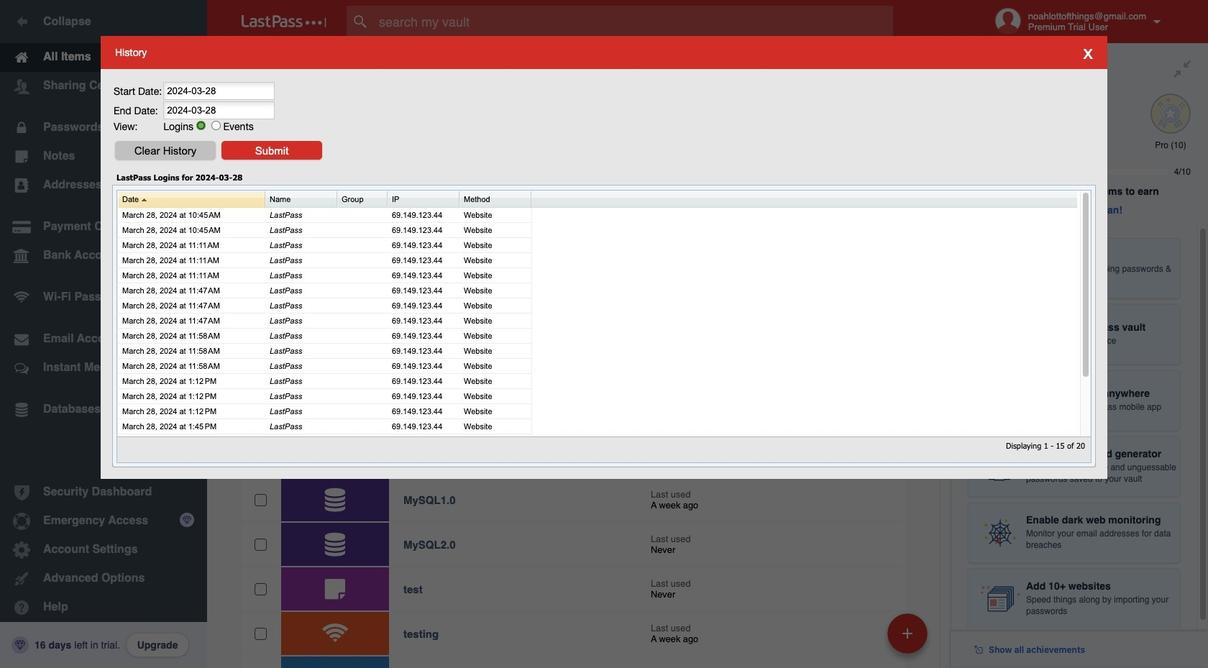 Task type: describe. For each thing, give the bounding box(es) containing it.
vault options navigation
[[207, 43, 951, 86]]

main navigation navigation
[[0, 0, 207, 668]]



Task type: vqa. For each thing, say whether or not it's contained in the screenshot.
LastPass "image"
yes



Task type: locate. For each thing, give the bounding box(es) containing it.
new item navigation
[[883, 609, 937, 668]]

new item image
[[903, 629, 913, 639]]

Search search field
[[347, 6, 922, 37]]

search my vault text field
[[347, 6, 922, 37]]

lastpass image
[[242, 15, 327, 28]]



